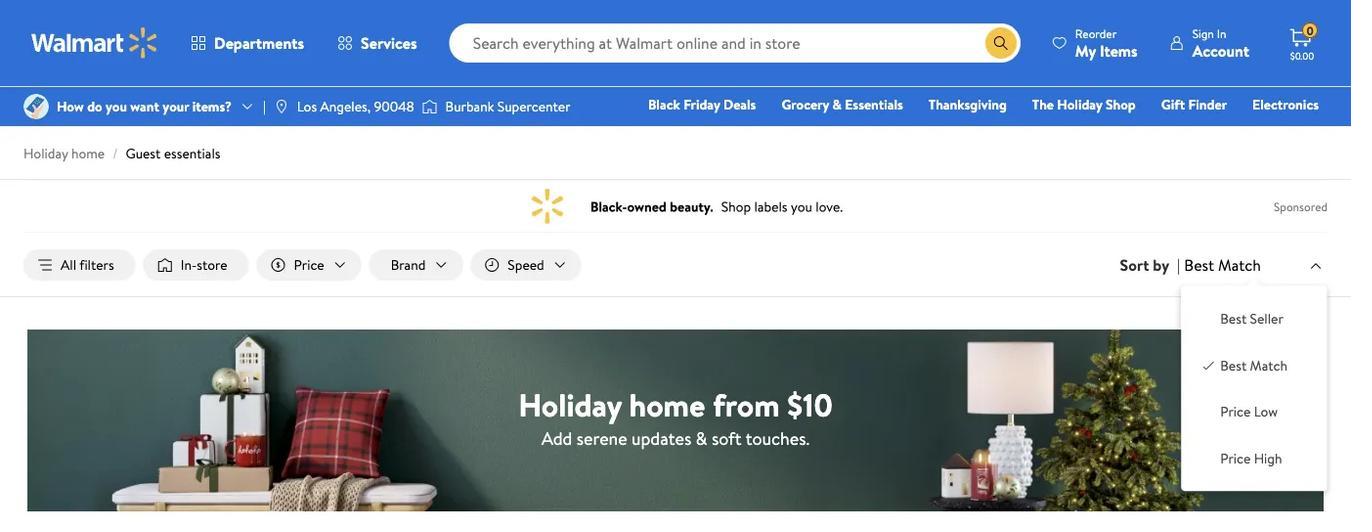 Task type: describe. For each thing, give the bounding box(es) containing it.
registry
[[1094, 122, 1144, 141]]

burbank supercenter
[[445, 97, 571, 116]]

toy
[[883, 122, 903, 141]]

essentials
[[164, 144, 220, 163]]

sponsored
[[1274, 198, 1328, 215]]

los angeles, 90048
[[297, 97, 414, 116]]

best match button
[[1181, 252, 1328, 278]]

want
[[130, 97, 159, 116]]

how do you want your items?
[[57, 97, 232, 116]]

sign in account
[[1193, 25, 1250, 61]]

essentials
[[845, 95, 903, 114]]

do
[[87, 97, 102, 116]]

holiday for from
[[518, 383, 622, 426]]

option group containing best seller
[[1197, 301, 1311, 475]]

 image for los angeles, 90048
[[274, 99, 289, 114]]

from
[[713, 383, 780, 426]]

grocery & essentials link
[[773, 94, 912, 115]]

| inside sort and filter section element
[[1177, 254, 1181, 276]]

90048
[[374, 97, 414, 116]]

registry link
[[1085, 121, 1153, 142]]

services
[[361, 32, 417, 54]]

items
[[1100, 40, 1138, 61]]

black friday deals link
[[639, 94, 765, 115]]

walmart image
[[31, 27, 158, 59]]

shop for holiday
[[1106, 95, 1136, 114]]

grocery & essentials
[[782, 95, 903, 114]]

0
[[1307, 22, 1314, 39]]

Search search field
[[449, 23, 1021, 63]]

serene
[[577, 426, 628, 451]]

sort
[[1120, 254, 1149, 276]]

account
[[1193, 40, 1250, 61]]

holiday home from $10 add serene updates & soft touches.
[[518, 383, 833, 451]]

1 vertical spatial best match
[[1221, 356, 1288, 375]]

best match inside best match popup button
[[1184, 254, 1261, 276]]

debit
[[1202, 122, 1235, 141]]

thanksgiving
[[929, 95, 1007, 114]]

how
[[57, 97, 84, 116]]

walmart+
[[1261, 122, 1319, 141]]

high
[[1254, 449, 1282, 468]]

reorder
[[1075, 25, 1117, 42]]

seller
[[1250, 309, 1284, 328]]

one debit link
[[1160, 121, 1244, 142]]

in-store
[[181, 255, 227, 274]]

low
[[1254, 402, 1278, 421]]

the holiday shop link
[[1024, 94, 1145, 115]]

black friday deals
[[648, 95, 756, 114]]

angeles,
[[320, 97, 371, 116]]

holiday home from $10. image
[[27, 330, 1324, 512]]

updates
[[632, 426, 692, 451]]

burbank
[[445, 97, 494, 116]]

in-
[[181, 255, 197, 274]]

in
[[1217, 25, 1227, 42]]

items?
[[192, 97, 232, 116]]

store
[[197, 255, 227, 274]]

fashion
[[1023, 122, 1068, 141]]

& inside holiday home from $10 add serene updates & soft touches.
[[696, 426, 708, 451]]

home for /
[[71, 144, 105, 163]]

friday
[[684, 95, 720, 114]]

reorder my items
[[1075, 25, 1138, 61]]

deals
[[724, 95, 756, 114]]

price for price high
[[1221, 449, 1251, 468]]

gift
[[1161, 95, 1185, 114]]

toy shop link
[[874, 121, 945, 142]]

departments button
[[174, 20, 321, 66]]

& inside the grocery & essentials link
[[833, 95, 842, 114]]



Task type: vqa. For each thing, say whether or not it's contained in the screenshot.
Finder
yes



Task type: locate. For each thing, give the bounding box(es) containing it.
electronics toy shop
[[883, 95, 1319, 141]]

you
[[106, 97, 127, 116]]

2 vertical spatial best
[[1221, 356, 1247, 375]]

walmart+ link
[[1252, 121, 1328, 142]]

home left "/"
[[71, 144, 105, 163]]

1 vertical spatial home
[[629, 383, 705, 426]]

0 horizontal spatial holiday
[[23, 144, 68, 163]]

match up best seller at the bottom right of the page
[[1218, 254, 1261, 276]]

holiday down how
[[23, 144, 68, 163]]

electronics
[[1253, 95, 1319, 114]]

los
[[297, 97, 317, 116]]

 image
[[23, 94, 49, 119]]

filters
[[79, 255, 114, 274]]

all filters button
[[23, 249, 136, 281]]

0 vertical spatial holiday
[[1057, 95, 1103, 114]]

thanksgiving link
[[920, 94, 1016, 115]]

match down seller
[[1250, 356, 1288, 375]]

holiday left updates
[[518, 383, 622, 426]]

1 vertical spatial holiday
[[23, 144, 68, 163]]

1 horizontal spatial shop
[[1106, 95, 1136, 114]]

services button
[[321, 20, 434, 66]]

home for from
[[629, 383, 705, 426]]

match inside popup button
[[1218, 254, 1261, 276]]

fashion link
[[1014, 121, 1077, 142]]

departments
[[214, 32, 304, 54]]

price button
[[257, 249, 361, 281]]

electronics link
[[1244, 94, 1328, 115]]

Best Match radio
[[1201, 356, 1217, 371]]

best right best match option
[[1221, 356, 1247, 375]]

holiday inside holiday home from $10 add serene updates & soft touches.
[[518, 383, 622, 426]]

home inside holiday home from $10 add serene updates & soft touches.
[[629, 383, 705, 426]]

holiday home / guest essentials
[[23, 144, 220, 163]]

supercenter
[[498, 97, 571, 116]]

1 horizontal spatial  image
[[422, 97, 438, 116]]

1 vertical spatial |
[[1177, 254, 1181, 276]]

speed
[[508, 255, 544, 274]]

0 horizontal spatial  image
[[274, 99, 289, 114]]

price for price low
[[1221, 402, 1251, 421]]

0 horizontal spatial home
[[71, 144, 105, 163]]

best
[[1184, 254, 1215, 276], [1221, 309, 1247, 328], [1221, 356, 1247, 375]]

the
[[1032, 95, 1054, 114]]

all
[[61, 255, 76, 274]]

brand button
[[369, 249, 463, 281]]

0 vertical spatial |
[[263, 97, 266, 116]]

2 vertical spatial price
[[1221, 449, 1251, 468]]

0 vertical spatial price
[[294, 255, 324, 274]]

guest
[[126, 144, 161, 163]]

Walmart Site-Wide search field
[[449, 23, 1021, 63]]

0 vertical spatial best
[[1184, 254, 1215, 276]]

all filters
[[61, 255, 114, 274]]

1 vertical spatial &
[[696, 426, 708, 451]]

$0.00
[[1290, 49, 1314, 62]]

best seller
[[1221, 309, 1284, 328]]

search icon image
[[993, 35, 1009, 51]]

sign
[[1193, 25, 1214, 42]]

one debit
[[1169, 122, 1235, 141]]

add
[[542, 426, 572, 451]]

1 vertical spatial shop
[[906, 122, 936, 141]]

home
[[71, 144, 105, 163], [629, 383, 705, 426]]

sort and filter section element
[[0, 234, 1351, 296]]

finder
[[1189, 95, 1227, 114]]

by
[[1153, 254, 1170, 276]]

best match right best match option
[[1221, 356, 1288, 375]]

home
[[962, 122, 998, 141]]

the holiday shop
[[1032, 95, 1136, 114]]

shop up "registry" 'link'
[[1106, 95, 1136, 114]]

& left soft
[[696, 426, 708, 451]]

0 vertical spatial best match
[[1184, 254, 1261, 276]]

0 horizontal spatial |
[[263, 97, 266, 116]]

shop right toy
[[906, 122, 936, 141]]

holiday right the
[[1057, 95, 1103, 114]]

shop inside electronics toy shop
[[906, 122, 936, 141]]

0 horizontal spatial shop
[[906, 122, 936, 141]]

1 horizontal spatial holiday
[[518, 383, 622, 426]]

best inside popup button
[[1184, 254, 1215, 276]]

 image right 90048
[[422, 97, 438, 116]]

gift finder link
[[1153, 94, 1236, 115]]

0 vertical spatial &
[[833, 95, 842, 114]]

option group
[[1197, 301, 1311, 475]]

soft
[[712, 426, 742, 451]]

touches.
[[746, 426, 810, 451]]

 image left los
[[274, 99, 289, 114]]

your
[[163, 97, 189, 116]]

price low
[[1221, 402, 1278, 421]]

1 horizontal spatial &
[[833, 95, 842, 114]]

0 vertical spatial match
[[1218, 254, 1261, 276]]

| right by
[[1177, 254, 1181, 276]]

brand
[[391, 255, 426, 274]]

holiday home link
[[23, 144, 105, 163]]

|
[[263, 97, 266, 116], [1177, 254, 1181, 276]]

0 vertical spatial shop
[[1106, 95, 1136, 114]]

best left seller
[[1221, 309, 1247, 328]]

in-store button
[[143, 249, 249, 281]]

 image for burbank supercenter
[[422, 97, 438, 116]]

2 horizontal spatial holiday
[[1057, 95, 1103, 114]]

price right 'store'
[[294, 255, 324, 274]]

best match
[[1184, 254, 1261, 276], [1221, 356, 1288, 375]]

2 vertical spatial holiday
[[518, 383, 622, 426]]

1 vertical spatial price
[[1221, 402, 1251, 421]]

my
[[1075, 40, 1096, 61]]

0 horizontal spatial &
[[696, 426, 708, 451]]

price left the low
[[1221, 402, 1251, 421]]

home left soft
[[629, 383, 705, 426]]

sort by |
[[1120, 254, 1181, 276]]

home link
[[953, 121, 1006, 142]]

/
[[113, 144, 118, 163]]

1 horizontal spatial home
[[629, 383, 705, 426]]

1 vertical spatial best
[[1221, 309, 1247, 328]]

1 vertical spatial match
[[1250, 356, 1288, 375]]

one
[[1169, 122, 1199, 141]]

holiday
[[1057, 95, 1103, 114], [23, 144, 68, 163], [518, 383, 622, 426]]

&
[[833, 95, 842, 114], [696, 426, 708, 451]]

$10
[[787, 383, 833, 426]]

shop
[[1106, 95, 1136, 114], [906, 122, 936, 141]]

shop for toy
[[906, 122, 936, 141]]

holiday for /
[[23, 144, 68, 163]]

price for price
[[294, 255, 324, 274]]

price high
[[1221, 449, 1282, 468]]

match inside option group
[[1250, 356, 1288, 375]]

black
[[648, 95, 680, 114]]

price inside dropdown button
[[294, 255, 324, 274]]

0 vertical spatial home
[[71, 144, 105, 163]]

& right grocery
[[833, 95, 842, 114]]

 image
[[422, 97, 438, 116], [274, 99, 289, 114]]

gift finder
[[1161, 95, 1227, 114]]

price left high
[[1221, 449, 1251, 468]]

best right by
[[1184, 254, 1215, 276]]

price
[[294, 255, 324, 274], [1221, 402, 1251, 421], [1221, 449, 1251, 468]]

| left los
[[263, 97, 266, 116]]

best match up best seller at the bottom right of the page
[[1184, 254, 1261, 276]]

grocery
[[782, 95, 829, 114]]

speed button
[[471, 249, 582, 281]]

1 horizontal spatial |
[[1177, 254, 1181, 276]]



